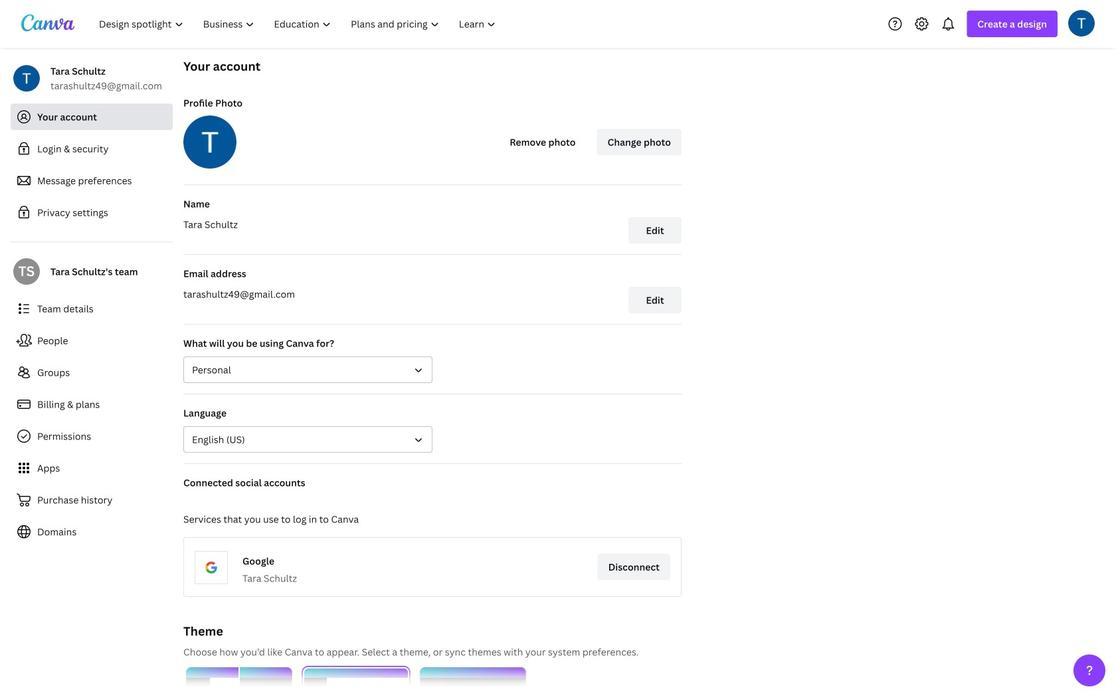 Task type: locate. For each thing, give the bounding box(es) containing it.
top level navigation element
[[90, 11, 507, 37]]

Language: English (US) button
[[183, 427, 433, 453]]

tara schultz's team image
[[13, 259, 40, 285]]

None button
[[183, 357, 433, 383], [186, 668, 292, 698], [303, 668, 409, 698], [420, 668, 526, 698], [183, 357, 433, 383], [186, 668, 292, 698], [303, 668, 409, 698], [420, 668, 526, 698]]

tara schultz image
[[1069, 10, 1095, 36]]

tara schultz's team element
[[13, 259, 40, 285]]



Task type: vqa. For each thing, say whether or not it's contained in the screenshot.
WORK
no



